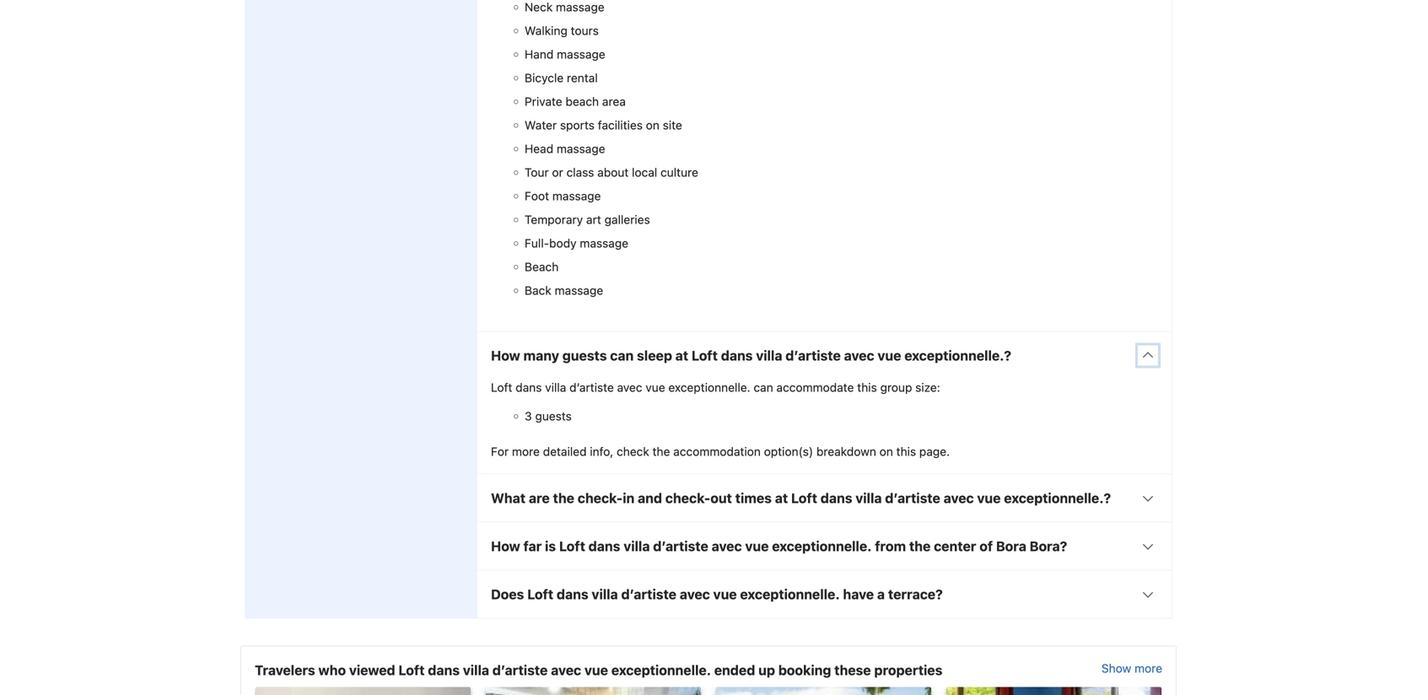 Task type: locate. For each thing, give the bounding box(es) containing it.
massage
[[557, 47, 606, 61], [557, 142, 605, 155], [553, 189, 601, 203], [580, 236, 629, 250], [555, 283, 603, 297]]

2 how from the top
[[491, 538, 520, 554]]

can inside dropdown button
[[610, 347, 634, 364]]

how many guests can sleep at loft dans villa d'artiste avec vue exceptionnelle.? button
[[478, 332, 1172, 379]]

d'artiste inside does loft dans villa d'artiste avec vue exceptionnelle. have a terrace? dropdown button
[[621, 586, 677, 602]]

for
[[491, 445, 509, 458]]

dans down 'breakdown'
[[821, 490, 853, 506]]

how far is loft dans villa d'artiste avec vue exceptionnelle. from the center of bora bora?
[[491, 538, 1068, 554]]

0 vertical spatial this
[[858, 380, 877, 394]]

out
[[711, 490, 732, 506]]

0 vertical spatial at
[[676, 347, 689, 364]]

at inside the what are the check-in and check-out times at loft dans villa d'artiste avec vue exceptionnelle.? dropdown button
[[775, 490, 788, 506]]

what are the check-in and check-out times at loft dans villa d'artiste avec vue exceptionnelle.? button
[[478, 474, 1172, 522]]

local
[[632, 165, 658, 179]]

exceptionnelle. left ended
[[612, 662, 711, 678]]

culture
[[661, 165, 699, 179]]

private
[[525, 94, 563, 108]]

what
[[491, 490, 526, 506]]

the right check
[[653, 445, 670, 458]]

the right from
[[910, 538, 931, 554]]

loft right viewed on the left
[[399, 662, 425, 678]]

site
[[663, 118, 683, 132]]

walking tours
[[525, 23, 599, 37]]

the right are
[[553, 490, 575, 506]]

this
[[858, 380, 877, 394], [897, 445, 916, 458]]

massage right back
[[555, 283, 603, 297]]

properties
[[875, 662, 943, 678]]

vue inside how far is loft dans villa d'artiste avec vue exceptionnelle. from the center of bora bora? dropdown button
[[745, 538, 769, 554]]

the
[[653, 445, 670, 458], [553, 490, 575, 506], [910, 538, 931, 554]]

vue inside how many guests can sleep at loft dans villa d'artiste avec vue exceptionnelle.? dropdown button
[[878, 347, 902, 364]]

1 vertical spatial exceptionnelle.?
[[1004, 490, 1111, 506]]

0 horizontal spatial check-
[[578, 490, 623, 506]]

temporary
[[525, 212, 583, 226]]

how left 'many'
[[491, 347, 520, 364]]

at inside how many guests can sleep at loft dans villa d'artiste avec vue exceptionnelle.? dropdown button
[[676, 347, 689, 364]]

exceptionnelle. down the how far is loft dans villa d'artiste avec vue exceptionnelle. from the center of bora bora?
[[740, 586, 840, 602]]

0 horizontal spatial can
[[610, 347, 634, 364]]

1 vertical spatial guests
[[535, 409, 572, 423]]

exceptionnelle. down the what are the check-in and check-out times at loft dans villa d'artiste avec vue exceptionnelle.? dropdown button
[[772, 538, 872, 554]]

massage up "class"
[[557, 142, 605, 155]]

loft right is
[[559, 538, 586, 554]]

exceptionnelle.?
[[905, 347, 1012, 364], [1004, 490, 1111, 506]]

vue
[[878, 347, 902, 364], [646, 380, 665, 394], [978, 490, 1001, 506], [745, 538, 769, 554], [714, 586, 737, 602], [585, 662, 608, 678]]

massage down "class"
[[553, 189, 601, 203]]

check- right and at the left bottom
[[666, 490, 711, 506]]

how
[[491, 347, 520, 364], [491, 538, 520, 554]]

class
[[567, 165, 594, 179]]

0 horizontal spatial this
[[858, 380, 877, 394]]

more inside accordion control element
[[512, 445, 540, 458]]

1 how from the top
[[491, 347, 520, 364]]

d'artiste inside how far is loft dans villa d'artiste avec vue exceptionnelle. from the center of bora bora? dropdown button
[[653, 538, 709, 554]]

at
[[676, 347, 689, 364], [775, 490, 788, 506]]

loft
[[692, 347, 718, 364], [491, 380, 513, 394], [791, 490, 818, 506], [559, 538, 586, 554], [527, 586, 554, 602], [399, 662, 425, 678]]

show more link
[[1102, 660, 1163, 680]]

more
[[512, 445, 540, 458], [1135, 661, 1163, 675]]

avec
[[844, 347, 875, 364], [617, 380, 643, 394], [944, 490, 974, 506], [712, 538, 742, 554], [680, 586, 710, 602], [551, 662, 582, 678]]

villa
[[756, 347, 783, 364], [545, 380, 566, 394], [856, 490, 882, 506], [624, 538, 650, 554], [592, 586, 618, 602], [463, 662, 489, 678]]

1 horizontal spatial check-
[[666, 490, 711, 506]]

dans
[[721, 347, 753, 364], [516, 380, 542, 394], [821, 490, 853, 506], [589, 538, 621, 554], [557, 586, 589, 602], [428, 662, 460, 678]]

1 horizontal spatial can
[[754, 380, 774, 394]]

guests
[[563, 347, 607, 364], [535, 409, 572, 423]]

can left sleep
[[610, 347, 634, 364]]

what are the check-in and check-out times at loft dans villa d'artiste avec vue exceptionnelle.?
[[491, 490, 1111, 506]]

how many guests can sleep at loft dans villa d'artiste avec vue exceptionnelle.?
[[491, 347, 1012, 364]]

2 horizontal spatial the
[[910, 538, 931, 554]]

show
[[1102, 661, 1132, 675]]

3
[[525, 409, 532, 423]]

booking
[[779, 662, 832, 678]]

1 vertical spatial more
[[1135, 661, 1163, 675]]

on left site
[[646, 118, 660, 132]]

more right for
[[512, 445, 540, 458]]

d'artiste inside the what are the check-in and check-out times at loft dans villa d'artiste avec vue exceptionnelle.? dropdown button
[[885, 490, 941, 506]]

dans right is
[[589, 538, 621, 554]]

more inside show more link
[[1135, 661, 1163, 675]]

d'artiste inside how many guests can sleep at loft dans villa d'artiste avec vue exceptionnelle.? dropdown button
[[786, 347, 841, 364]]

0 horizontal spatial on
[[646, 118, 660, 132]]

exceptionnelle.? up bora?
[[1004, 490, 1111, 506]]

galleries
[[605, 212, 650, 226]]

0 vertical spatial how
[[491, 347, 520, 364]]

water sports facilities on site
[[525, 118, 683, 132]]

0 vertical spatial the
[[653, 445, 670, 458]]

at right sleep
[[676, 347, 689, 364]]

accommodation
[[674, 445, 761, 458]]

1 vertical spatial how
[[491, 538, 520, 554]]

beach
[[525, 260, 559, 274]]

1 vertical spatial the
[[553, 490, 575, 506]]

bora?
[[1030, 538, 1068, 554]]

can down how many guests can sleep at loft dans villa d'artiste avec vue exceptionnelle.?
[[754, 380, 774, 394]]

d'artiste
[[786, 347, 841, 364], [570, 380, 614, 394], [885, 490, 941, 506], [653, 538, 709, 554], [621, 586, 677, 602], [493, 662, 548, 678]]

on right 'breakdown'
[[880, 445, 893, 458]]

0 vertical spatial guests
[[563, 347, 607, 364]]

exceptionnelle.? up size:
[[905, 347, 1012, 364]]

this left group
[[858, 380, 877, 394]]

dans up '3'
[[516, 380, 542, 394]]

up
[[759, 662, 775, 678]]

option(s)
[[764, 445, 814, 458]]

2 vertical spatial the
[[910, 538, 931, 554]]

0 vertical spatial more
[[512, 445, 540, 458]]

more right show
[[1135, 661, 1163, 675]]

massage for foot massage
[[553, 189, 601, 203]]

these
[[835, 662, 871, 678]]

times
[[736, 490, 772, 506]]

does loft dans villa d'artiste avec vue exceptionnelle. have a terrace?
[[491, 586, 943, 602]]

massage for head massage
[[557, 142, 605, 155]]

back
[[525, 283, 552, 297]]

guests inside dropdown button
[[563, 347, 607, 364]]

private beach area
[[525, 94, 626, 108]]

water
[[525, 118, 557, 132]]

this left the page.
[[897, 445, 916, 458]]

exceptionnelle.
[[669, 380, 751, 394], [772, 538, 872, 554], [740, 586, 840, 602], [612, 662, 711, 678]]

1 horizontal spatial on
[[880, 445, 893, 458]]

check-
[[578, 490, 623, 506], [666, 490, 711, 506]]

massage up rental
[[557, 47, 606, 61]]

rental
[[567, 71, 598, 85]]

dans right viewed on the left
[[428, 662, 460, 678]]

2 check- from the left
[[666, 490, 711, 506]]

0 horizontal spatial more
[[512, 445, 540, 458]]

in
[[623, 490, 635, 506]]

how left far
[[491, 538, 520, 554]]

show more
[[1102, 661, 1163, 675]]

accommodate
[[777, 380, 854, 394]]

loft dans villa d'artiste avec vue exceptionnelle. can accommodate this group size:
[[491, 380, 941, 394]]

1 horizontal spatial this
[[897, 445, 916, 458]]

guests right '3'
[[535, 409, 572, 423]]

how for how many guests can sleep at loft dans villa d'artiste avec vue exceptionnelle.?
[[491, 347, 520, 364]]

massage for back massage
[[555, 283, 603, 297]]

viewed
[[349, 662, 395, 678]]

1 vertical spatial this
[[897, 445, 916, 458]]

0 horizontal spatial at
[[676, 347, 689, 364]]

at right times
[[775, 490, 788, 506]]

check- down info,
[[578, 490, 623, 506]]

beach
[[566, 94, 599, 108]]

1 horizontal spatial more
[[1135, 661, 1163, 675]]

1 horizontal spatial at
[[775, 490, 788, 506]]

bicycle
[[525, 71, 564, 85]]

how for how far is loft dans villa d'artiste avec vue exceptionnelle. from the center of bora bora?
[[491, 538, 520, 554]]

bora
[[996, 538, 1027, 554]]

guests right 'many'
[[563, 347, 607, 364]]

0 horizontal spatial the
[[553, 490, 575, 506]]

1 vertical spatial at
[[775, 490, 788, 506]]

0 vertical spatial can
[[610, 347, 634, 364]]

massage for hand massage
[[557, 47, 606, 61]]

have
[[843, 586, 874, 602]]

full-
[[525, 236, 549, 250]]

check
[[617, 445, 650, 458]]



Task type: describe. For each thing, give the bounding box(es) containing it.
1 vertical spatial on
[[880, 445, 893, 458]]

facilities
[[598, 118, 643, 132]]

or
[[552, 165, 563, 179]]

exceptionnelle. down how many guests can sleep at loft dans villa d'artiste avec vue exceptionnelle.?
[[669, 380, 751, 394]]

page.
[[920, 445, 950, 458]]

1 horizontal spatial the
[[653, 445, 670, 458]]

back massage
[[525, 283, 603, 297]]

foot
[[525, 189, 549, 203]]

hand massage
[[525, 47, 606, 61]]

is
[[545, 538, 556, 554]]

1 check- from the left
[[578, 490, 623, 506]]

loft up for
[[491, 380, 513, 394]]

dans up loft dans villa d'artiste avec vue exceptionnelle. can accommodate this group size:
[[721, 347, 753, 364]]

area
[[602, 94, 626, 108]]

foot massage
[[525, 189, 601, 203]]

head massage
[[525, 142, 605, 155]]

loft down option(s)
[[791, 490, 818, 506]]

0 vertical spatial exceptionnelle.?
[[905, 347, 1012, 364]]

bicycle rental
[[525, 71, 598, 85]]

3 guests
[[525, 409, 572, 423]]

art
[[586, 212, 602, 226]]

tour or class about local culture
[[525, 165, 699, 179]]

vue inside the what are the check-in and check-out times at loft dans villa d'artiste avec vue exceptionnelle.? dropdown button
[[978, 490, 1001, 506]]

1 vertical spatial can
[[754, 380, 774, 394]]

tour
[[525, 165, 549, 179]]

of
[[980, 538, 993, 554]]

travelers who viewed loft dans villa d'artiste avec vue exceptionnelle. ended up booking these properties
[[255, 662, 943, 678]]

walking
[[525, 23, 568, 37]]

how far is loft dans villa d'artiste avec vue exceptionnelle. from the center of bora bora? button
[[478, 523, 1172, 570]]

are
[[529, 490, 550, 506]]

more for show
[[1135, 661, 1163, 675]]

from
[[875, 538, 906, 554]]

head
[[525, 142, 554, 155]]

a
[[878, 586, 885, 602]]

0 vertical spatial on
[[646, 118, 660, 132]]

does
[[491, 586, 524, 602]]

sleep
[[637, 347, 672, 364]]

far
[[524, 538, 542, 554]]

terrace?
[[888, 586, 943, 602]]

about
[[598, 165, 629, 179]]

group
[[881, 380, 913, 394]]

size:
[[916, 380, 941, 394]]

tours
[[571, 23, 599, 37]]

many
[[524, 347, 559, 364]]

detailed
[[543, 445, 587, 458]]

dans right does
[[557, 586, 589, 602]]

full-body massage
[[525, 236, 629, 250]]

temporary art galleries
[[525, 212, 650, 226]]

and
[[638, 490, 662, 506]]

body
[[549, 236, 577, 250]]

breakdown
[[817, 445, 877, 458]]

does loft dans villa d'artiste avec vue exceptionnelle. have a terrace? button
[[478, 571, 1172, 618]]

for more detailed info, check the accommodation option(s) breakdown on this page.
[[491, 445, 950, 458]]

sports
[[560, 118, 595, 132]]

travelers
[[255, 662, 315, 678]]

hand
[[525, 47, 554, 61]]

info,
[[590, 445, 614, 458]]

more for for
[[512, 445, 540, 458]]

massage down art
[[580, 236, 629, 250]]

who
[[318, 662, 346, 678]]

ended
[[715, 662, 756, 678]]

loft right does
[[527, 586, 554, 602]]

center
[[934, 538, 977, 554]]

loft up loft dans villa d'artiste avec vue exceptionnelle. can accommodate this group size:
[[692, 347, 718, 364]]

accordion control element
[[477, 0, 1173, 619]]

vue inside does loft dans villa d'artiste avec vue exceptionnelle. have a terrace? dropdown button
[[714, 586, 737, 602]]



Task type: vqa. For each thing, say whether or not it's contained in the screenshot.
the to the middle
yes



